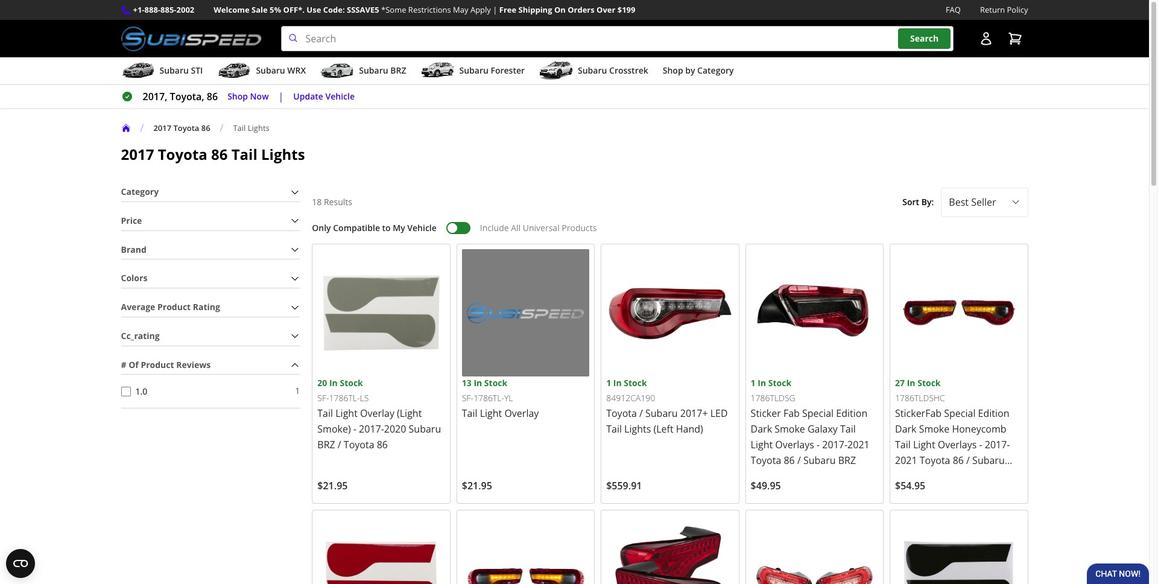 Task type: describe. For each thing, give the bounding box(es) containing it.
tail inside 13 in stock sf-1786tl-yl tail light overlay
[[462, 407, 478, 420]]

1 in stock 84912ca190 toyota / subaru 2017+ led tail lights (left hand)
[[607, 377, 728, 436]]

2017- inside 20 in stock sf-1786tl-ls tail light overlay (light smoke) - 2017-2020 subaru brz / toyota 86
[[359, 423, 384, 436]]

84912ca190
[[607, 392, 656, 404]]

tail down shop now link
[[233, 122, 246, 133]]

of
[[129, 359, 139, 370]]

open widget image
[[6, 549, 35, 578]]

1.0
[[136, 386, 147, 397]]

tail lights link
[[233, 122, 279, 133]]

special inside 27 in stock 1786tldshc stickerfab special edition dark smoke honeycomb tail light overlays - 2017- 2021 toyota 86 / subaru brz
[[945, 407, 976, 420]]

category button
[[121, 183, 300, 202]]

only
[[312, 222, 331, 233]]

dark inside '1 in stock 1786tldsg sticker fab special edition dark smoke galaxy tail light overlays - 2017-2021 toyota 86 / subaru brz'
[[751, 423, 773, 436]]

13 in stock sf-1786tl-yl tail light overlay
[[462, 377, 539, 420]]

average product rating button
[[121, 298, 300, 317]]

by
[[686, 65, 696, 76]]

all
[[511, 222, 521, 233]]

yl
[[505, 392, 513, 404]]

stock for yl
[[485, 377, 508, 389]]

2017 toyota 86 tail lights
[[121, 144, 305, 164]]

2017- inside 27 in stock 1786tldshc stickerfab special edition dark smoke honeycomb tail light overlays - 2017- 2021 toyota 86 / subaru brz
[[986, 438, 1011, 451]]

return
[[981, 4, 1006, 15]]

include
[[480, 222, 509, 233]]

my
[[393, 222, 405, 233]]

subaru sti
[[160, 65, 203, 76]]

cc_rating
[[121, 330, 160, 342]]

colors
[[121, 272, 147, 284]]

subaru forester button
[[421, 60, 525, 84]]

overlay for tail light overlay
[[505, 407, 539, 420]]

light inside 13 in stock sf-1786tl-yl tail light overlay
[[480, 407, 502, 420]]

0 vertical spatial tail light overlay image
[[462, 249, 590, 377]]

5%
[[270, 4, 281, 15]]

+1-
[[133, 4, 145, 15]]

in for tail light overlay (light smoke) - 2017-2020 subaru brz / toyota 86
[[330, 377, 338, 389]]

2017 toyota 86
[[154, 122, 210, 133]]

tail lights
[[233, 122, 270, 133]]

1 for sticker fab special edition dark smoke galaxy tail light overlays - 2017-2021 toyota 86 / subaru brz
[[751, 377, 756, 389]]

now
[[250, 90, 269, 102]]

2020
[[384, 423, 406, 436]]

stock for special
[[918, 377, 941, 389]]

/ inside 27 in stock 1786tldshc stickerfab special edition dark smoke honeycomb tail light overlays - 2017- 2021 toyota 86 / subaru brz
[[967, 454, 971, 467]]

$21.95 for tail light overlay (light smoke) - 2017-2020 subaru brz / toyota 86
[[318, 479, 348, 493]]

shop by category
[[663, 65, 734, 76]]

2017+
[[681, 407, 708, 420]]

/ inside 20 in stock sf-1786tl-ls tail light overlay (light smoke) - 2017-2020 subaru brz / toyota 86
[[338, 438, 341, 451]]

a subaru sti thumbnail image image
[[121, 62, 155, 80]]

results
[[324, 196, 352, 208]]

forester
[[491, 65, 525, 76]]

toyota inside '1 in stock 1786tldsg sticker fab special edition dark smoke galaxy tail light overlays - 2017-2021 toyota 86 / subaru brz'
[[751, 454, 782, 467]]

sort
[[903, 196, 920, 208]]

$199
[[618, 4, 636, 15]]

include all universal products
[[480, 222, 597, 233]]

smoke inside 27 in stock 1786tldshc stickerfab special edition dark smoke honeycomb tail light overlays - 2017- 2021 toyota 86 / subaru brz
[[920, 423, 950, 436]]

sort by:
[[903, 196, 935, 208]]

1 vertical spatial lights
[[261, 144, 305, 164]]

toyota,
[[170, 90, 204, 103]]

olm vl style / helix sequential red lens tail lights rc edition - 2013-2020 scion fr-s / subaru brz / toyota 86 image
[[751, 515, 879, 584]]

0 horizontal spatial 1
[[295, 385, 300, 397]]

to
[[382, 222, 391, 233]]

toyota for 2017 toyota 86 tail lights
[[158, 144, 208, 164]]

colors button
[[121, 269, 300, 288]]

in for toyota / subaru 2017+ led tail lights (left hand)
[[614, 377, 622, 389]]

stock for fab
[[769, 377, 792, 389]]

brz inside 27 in stock 1786tldshc stickerfab special edition dark smoke honeycomb tail light overlays - 2017- 2021 toyota 86 / subaru brz
[[896, 470, 914, 483]]

# of product reviews button
[[121, 356, 300, 374]]

a subaru brz thumbnail image image
[[321, 62, 354, 80]]

Select... button
[[942, 188, 1029, 217]]

27
[[896, 377, 905, 389]]

/ inside 1 in stock 84912ca190 toyota / subaru 2017+ led tail lights (left hand)
[[640, 407, 643, 420]]

2017 toyota 86 link down toyota,
[[154, 122, 220, 133]]

sticker
[[751, 407, 782, 420]]

2002
[[177, 4, 195, 15]]

1786tldsg
[[751, 392, 796, 404]]

subaru forester
[[460, 65, 525, 76]]

subaru brz
[[359, 65, 407, 76]]

update vehicle
[[294, 90, 355, 102]]

stickerfab
[[896, 407, 942, 420]]

(left
[[654, 423, 674, 436]]

policy
[[1008, 4, 1029, 15]]

return policy
[[981, 4, 1029, 15]]

1 vertical spatial tail light overlay image
[[896, 515, 1023, 584]]

search input field
[[281, 26, 954, 51]]

20
[[318, 377, 327, 389]]

subaru crosstrek
[[578, 65, 649, 76]]

subaru sti button
[[121, 60, 203, 84]]

may
[[453, 4, 469, 15]]

1 for toyota / subaru 2017+ led tail lights (left hand)
[[607, 377, 612, 389]]

shipping
[[519, 4, 553, 15]]

use
[[307, 4, 321, 15]]

tail inside 20 in stock sf-1786tl-ls tail light overlay (light smoke) - 2017-2020 subaru brz / toyota 86
[[318, 407, 333, 420]]

- inside '1 in stock 1786tldsg sticker fab special edition dark smoke galaxy tail light overlays - 2017-2021 toyota 86 / subaru brz'
[[817, 438, 820, 451]]

sssave5
[[347, 4, 379, 15]]

category
[[121, 186, 159, 197]]

return policy link
[[981, 4, 1029, 16]]

1 in stock 1786tldsg sticker fab special edition dark smoke galaxy tail light overlays - 2017-2021 toyota 86 / subaru brz
[[751, 377, 870, 467]]

tail inside 1 in stock 84912ca190 toyota / subaru 2017+ led tail lights (left hand)
[[607, 423, 622, 436]]

sf- for tail light overlay
[[462, 392, 474, 404]]

by:
[[922, 196, 935, 208]]

1786tl- for tail light overlay
[[474, 392, 505, 404]]

86 inside 27 in stock 1786tldshc stickerfab special edition dark smoke honeycomb tail light overlays - 2017- 2021 toyota 86 / subaru brz
[[953, 454, 965, 467]]

off*.
[[283, 4, 305, 15]]

update vehicle button
[[294, 90, 355, 104]]

888-
[[145, 4, 161, 15]]

wrx
[[288, 65, 306, 76]]

brz inside dropdown button
[[391, 65, 407, 76]]

20 in stock sf-1786tl-ls tail light overlay (light smoke) - 2017-2020 subaru brz / toyota 86
[[318, 377, 441, 451]]

#
[[121, 359, 126, 370]]

vehicle inside the update vehicle button
[[326, 90, 355, 102]]

in for sticker fab special edition dark smoke galaxy tail light overlays - 2017-2021 toyota 86 / subaru brz
[[758, 377, 767, 389]]

edition inside '1 in stock 1786tldsg sticker fab special edition dark smoke galaxy tail light overlays - 2017-2021 toyota 86 / subaru brz'
[[837, 407, 868, 420]]

spyder scion frs 12-16 / subaru brz 12-18 light bar (sequential turn signal) led tail lights - jdm red image
[[607, 515, 734, 584]]

lights inside 1 in stock 84912ca190 toyota / subaru 2017+ led tail lights (left hand)
[[625, 423, 651, 436]]

13
[[462, 377, 472, 389]]

18 results
[[312, 196, 352, 208]]

welcome
[[214, 4, 250, 15]]

1 horizontal spatial vehicle
[[408, 222, 437, 233]]



Task type: vqa. For each thing, say whether or not it's contained in the screenshot.


Task type: locate. For each thing, give the bounding box(es) containing it.
1 vertical spatial vehicle
[[408, 222, 437, 233]]

overlays inside 27 in stock 1786tldshc stickerfab special edition dark smoke honeycomb tail light overlays - 2017- 2021 toyota 86 / subaru brz
[[938, 438, 977, 451]]

2 horizontal spatial 2017-
[[986, 438, 1011, 451]]

subispeed logo image
[[121, 26, 262, 51]]

brz inside 20 in stock sf-1786tl-ls tail light overlay (light smoke) - 2017-2020 subaru brz / toyota 86
[[318, 438, 335, 451]]

subaru down 'honeycomb'
[[973, 454, 1005, 467]]

1 edition from the left
[[837, 407, 868, 420]]

0 horizontal spatial $21.95
[[318, 479, 348, 493]]

smoke inside '1 in stock 1786tldsg sticker fab special edition dark smoke galaxy tail light overlays - 2017-2021 toyota 86 / subaru brz'
[[775, 423, 806, 436]]

0 vertical spatial 2021
[[848, 438, 870, 451]]

1 stock from the left
[[340, 377, 363, 389]]

0 horizontal spatial vehicle
[[326, 90, 355, 102]]

special up 'honeycomb'
[[945, 407, 976, 420]]

2 overlay from the left
[[505, 407, 539, 420]]

rating
[[193, 301, 220, 313]]

0 horizontal spatial edition
[[837, 407, 868, 420]]

stock inside 20 in stock sf-1786tl-ls tail light overlay (light smoke) - 2017-2020 subaru brz / toyota 86
[[340, 377, 363, 389]]

+1-888-885-2002
[[133, 4, 195, 15]]

subaru right a subaru brz thumbnail image
[[359, 65, 388, 76]]

0 horizontal spatial -
[[354, 423, 357, 436]]

update
[[294, 90, 323, 102]]

tail right galaxy
[[841, 423, 856, 436]]

overlay down ls on the bottom left of page
[[360, 407, 395, 420]]

1 horizontal spatial edition
[[979, 407, 1010, 420]]

- inside 27 in stock 1786tldshc stickerfab special edition dark smoke honeycomb tail light overlays - 2017- 2021 toyota 86 / subaru brz
[[980, 438, 983, 451]]

sf- down 20
[[318, 392, 329, 404]]

universal
[[523, 222, 560, 233]]

1 up 84912ca190
[[607, 377, 612, 389]]

tail
[[233, 122, 246, 133], [232, 144, 258, 164], [318, 407, 333, 420], [462, 407, 478, 420], [607, 423, 622, 436], [841, 423, 856, 436], [896, 438, 911, 451]]

/ down 84912ca190
[[640, 407, 643, 420]]

/ down "smoke)"
[[338, 438, 341, 451]]

stock up ls on the bottom left of page
[[340, 377, 363, 389]]

dark down stickerfab
[[896, 423, 917, 436]]

| left free
[[493, 4, 498, 15]]

overlays down 'fab'
[[776, 438, 815, 451]]

tail down tail lights
[[232, 144, 258, 164]]

tail light overlay (light smoke) - 2017-2020 subaru brz / toyota 86 image
[[318, 249, 445, 377]]

2 overlays from the left
[[938, 438, 977, 451]]

in up 1786tldsg
[[758, 377, 767, 389]]

in inside 27 in stock 1786tldshc stickerfab special edition dark smoke honeycomb tail light overlays - 2017- 2021 toyota 86 / subaru brz
[[908, 377, 916, 389]]

0 vertical spatial lights
[[248, 122, 270, 133]]

/ down 'honeycomb'
[[967, 454, 971, 467]]

2 stock from the left
[[485, 377, 508, 389]]

search button
[[899, 29, 951, 49]]

sf- down "13"
[[462, 392, 474, 404]]

1786tl- inside 20 in stock sf-1786tl-ls tail light overlay (light smoke) - 2017-2020 subaru brz / toyota 86
[[329, 392, 360, 404]]

86 down 'fab'
[[784, 454, 795, 467]]

1786tldshc
[[896, 392, 946, 404]]

86 down 'honeycomb'
[[953, 454, 965, 467]]

compatible
[[333, 222, 380, 233]]

3 stock from the left
[[624, 377, 647, 389]]

2021 inside '1 in stock 1786tldsg sticker fab special edition dark smoke galaxy tail light overlays - 2017-2021 toyota 86 / subaru brz'
[[848, 438, 870, 451]]

vehicle right my
[[408, 222, 437, 233]]

2017- down galaxy
[[823, 438, 848, 451]]

86 down 2020
[[377, 438, 388, 451]]

stock up 1786tldshc
[[918, 377, 941, 389]]

86 up category dropdown button
[[211, 144, 228, 164]]

1 horizontal spatial special
[[945, 407, 976, 420]]

1 horizontal spatial tail light overlay image
[[896, 515, 1023, 584]]

1 vertical spatial |
[[279, 90, 284, 103]]

tail light overlay (red) - 2017-2020 subaru brz / toyota 86 image
[[318, 515, 445, 584]]

overlays inside '1 in stock 1786tldsg sticker fab special edition dark smoke galaxy tail light overlays - 2017-2021 toyota 86 / subaru brz'
[[776, 438, 815, 451]]

2017 for 2017 toyota 86 tail lights
[[121, 144, 154, 164]]

1 horizontal spatial overlays
[[938, 438, 977, 451]]

category
[[698, 65, 734, 76]]

special
[[803, 407, 834, 420], [945, 407, 976, 420]]

sti
[[191, 65, 203, 76]]

2 vertical spatial lights
[[625, 423, 651, 436]]

edition inside 27 in stock 1786tldshc stickerfab special edition dark smoke honeycomb tail light overlays - 2017- 2021 toyota 86 / subaru brz
[[979, 407, 1010, 420]]

0 horizontal spatial |
[[279, 90, 284, 103]]

1 horizontal spatial $21.95
[[462, 479, 492, 493]]

1 horizontal spatial smoke
[[920, 423, 950, 436]]

- inside 20 in stock sf-1786tl-ls tail light overlay (light smoke) - 2017-2020 subaru brz / toyota 86
[[354, 423, 357, 436]]

stock up yl
[[485, 377, 508, 389]]

smoke down 'fab'
[[775, 423, 806, 436]]

edition
[[837, 407, 868, 420], [979, 407, 1010, 420]]

+1-888-885-2002 link
[[133, 4, 195, 16]]

toyota down 84912ca190
[[607, 407, 637, 420]]

0 vertical spatial shop
[[663, 65, 684, 76]]

4 stock from the left
[[769, 377, 792, 389]]

shop by category button
[[663, 60, 734, 84]]

1 vertical spatial toyota
[[158, 144, 208, 164]]

smoke
[[775, 423, 806, 436], [920, 423, 950, 436]]

0 vertical spatial |
[[493, 4, 498, 15]]

apply
[[471, 4, 491, 15]]

in right "13"
[[474, 377, 482, 389]]

special inside '1 in stock 1786tldsg sticker fab special edition dark smoke galaxy tail light overlays - 2017-2021 toyota 86 / subaru brz'
[[803, 407, 834, 420]]

2 sf- from the left
[[462, 392, 474, 404]]

vehicle down a subaru brz thumbnail image
[[326, 90, 355, 102]]

sale
[[252, 4, 268, 15]]

button image
[[979, 31, 994, 46]]

2017 for 2017 toyota 86
[[154, 122, 171, 133]]

2 dark from the left
[[896, 423, 917, 436]]

subaru left wrx
[[256, 65, 285, 76]]

crosstrek
[[610, 65, 649, 76]]

5 in from the left
[[908, 377, 916, 389]]

in right 20
[[330, 377, 338, 389]]

in inside 13 in stock sf-1786tl-yl tail light overlay
[[474, 377, 482, 389]]

overlay
[[360, 407, 395, 420], [505, 407, 539, 420]]

smoke)
[[318, 423, 351, 436]]

1 sf- from the left
[[318, 392, 329, 404]]

5 stock from the left
[[918, 377, 941, 389]]

average
[[121, 301, 155, 313]]

2 smoke from the left
[[920, 423, 950, 436]]

in right 27
[[908, 377, 916, 389]]

/ inside '1 in stock 1786tldsg sticker fab special edition dark smoke galaxy tail light overlays - 2017-2021 toyota 86 / subaru brz'
[[798, 454, 801, 467]]

stickerfab special edition dark smoke honeycomb tail light overlays - 2017-2021 toyota 86 / subaru brz image
[[896, 249, 1023, 377]]

1 vertical spatial 2017
[[121, 144, 154, 164]]

edition up 'honeycomb'
[[979, 407, 1010, 420]]

0 horizontal spatial shop
[[228, 90, 248, 102]]

0 horizontal spatial 1786tl-
[[329, 392, 360, 404]]

0 horizontal spatial tail light overlay image
[[462, 249, 590, 377]]

in up 84912ca190
[[614, 377, 622, 389]]

stock inside 1 in stock 84912ca190 toyota / subaru 2017+ led tail lights (left hand)
[[624, 377, 647, 389]]

sf- for tail light overlay (light smoke) - 2017-2020 subaru brz / toyota 86
[[318, 392, 329, 404]]

2 horizontal spatial 1
[[751, 377, 756, 389]]

faq
[[946, 4, 962, 15]]

stock for ls
[[340, 377, 363, 389]]

2017- down ls on the bottom left of page
[[359, 423, 384, 436]]

subaru brz button
[[321, 60, 407, 84]]

light inside '1 in stock 1786tldsg sticker fab special edition dark smoke galaxy tail light overlays - 2017-2021 toyota 86 / subaru brz'
[[751, 438, 773, 451]]

|
[[493, 4, 498, 15], [279, 90, 284, 103]]

shop for shop now
[[228, 90, 248, 102]]

tail inside '1 in stock 1786tldsg sticker fab special edition dark smoke galaxy tail light overlays - 2017-2021 toyota 86 / subaru brz'
[[841, 423, 856, 436]]

in for tail light overlay
[[474, 377, 482, 389]]

shop now
[[228, 90, 269, 102]]

1 horizontal spatial 2017-
[[823, 438, 848, 451]]

led
[[711, 407, 728, 420]]

toyota for 2017 toyota 86
[[174, 122, 199, 133]]

tail down "13"
[[462, 407, 478, 420]]

toyota down "smoke)"
[[344, 438, 375, 451]]

1 vertical spatial shop
[[228, 90, 248, 102]]

3 in from the left
[[614, 377, 622, 389]]

1 in from the left
[[330, 377, 338, 389]]

subaru left sti
[[160, 65, 189, 76]]

over
[[597, 4, 616, 15]]

/ down 'fab'
[[798, 454, 801, 467]]

tail down 84912ca190
[[607, 423, 622, 436]]

overlays
[[776, 438, 815, 451], [938, 438, 977, 451]]

overlay for tail light overlay (light smoke) - 2017-2020 subaru brz / toyota 86
[[360, 407, 395, 420]]

toyota / subaru 2017+ led tail lights (left hand) image
[[607, 249, 734, 377]]

ls
[[360, 392, 369, 404]]

select... image
[[1011, 198, 1021, 207]]

overlay inside 20 in stock sf-1786tl-ls tail light overlay (light smoke) - 2017-2020 subaru brz / toyota 86
[[360, 407, 395, 420]]

overlay down yl
[[505, 407, 539, 420]]

1 dark from the left
[[751, 423, 773, 436]]

subaru inside 1 in stock 84912ca190 toyota / subaru 2017+ led tail lights (left hand)
[[646, 407, 678, 420]]

galaxy
[[808, 423, 838, 436]]

dark inside 27 in stock 1786tldshc stickerfab special edition dark smoke honeycomb tail light overlays - 2017- 2021 toyota 86 / subaru brz
[[896, 423, 917, 436]]

only compatible to my vehicle
[[312, 222, 437, 233]]

shop inside dropdown button
[[663, 65, 684, 76]]

1 1786tl- from the left
[[329, 392, 360, 404]]

subaru inside '1 in stock 1786tldsg sticker fab special edition dark smoke galaxy tail light overlays - 2017-2021 toyota 86 / subaru brz'
[[804, 454, 836, 467]]

lights down the tail lights link
[[261, 144, 305, 164]]

fab
[[784, 407, 800, 420]]

reviews
[[176, 359, 211, 370]]

2017,
[[143, 90, 167, 103]]

subaru left crosstrek
[[578, 65, 607, 76]]

/ up 2017 toyota 86 tail lights
[[220, 121, 224, 135]]

toyota up $49.95
[[751, 454, 782, 467]]

0 horizontal spatial 2017-
[[359, 423, 384, 436]]

honeycomb
[[953, 423, 1007, 436]]

stock inside '1 in stock 1786tldsg sticker fab special edition dark smoke galaxy tail light overlays - 2017-2021 toyota 86 / subaru brz'
[[769, 377, 792, 389]]

1 vertical spatial 2021
[[896, 454, 918, 467]]

sticker fab special edition dark smoke galaxy tail light overlays - 2017-2021 toyota 86 / subaru brz image
[[751, 249, 879, 377]]

overlays down 'honeycomb'
[[938, 438, 977, 451]]

0 vertical spatial product
[[158, 301, 191, 313]]

subaru wrx button
[[218, 60, 306, 84]]

1 horizontal spatial shop
[[663, 65, 684, 76]]

toyota inside 27 in stock 1786tldshc stickerfab special edition dark smoke honeycomb tail light overlays - 2017- 2021 toyota 86 / subaru brz
[[920, 454, 951, 467]]

1 inside '1 in stock 1786tldsg sticker fab special edition dark smoke galaxy tail light overlays - 2017-2021 toyota 86 / subaru brz'
[[751, 377, 756, 389]]

1 inside 1 in stock 84912ca190 toyota / subaru 2017+ led tail lights (left hand)
[[607, 377, 612, 389]]

*some
[[382, 4, 407, 15]]

- down galaxy
[[817, 438, 820, 451]]

1 $21.95 from the left
[[318, 479, 348, 493]]

-
[[354, 423, 357, 436], [817, 438, 820, 451], [980, 438, 983, 451]]

products
[[562, 222, 597, 233]]

1.0 button
[[121, 387, 131, 396]]

on
[[555, 4, 566, 15]]

1 horizontal spatial 1
[[607, 377, 612, 389]]

1 overlays from the left
[[776, 438, 815, 451]]

sf- inside 13 in stock sf-1786tl-yl tail light overlay
[[462, 392, 474, 404]]

0 horizontal spatial sf-
[[318, 392, 329, 404]]

stock up 1786tldsg
[[769, 377, 792, 389]]

$21.95
[[318, 479, 348, 493], [462, 479, 492, 493]]

subaru inside 27 in stock 1786tldshc stickerfab special edition dark smoke honeycomb tail light overlays - 2017- 2021 toyota 86 / subaru brz
[[973, 454, 1005, 467]]

subaru down (light
[[409, 423, 441, 436]]

0 horizontal spatial 2021
[[848, 438, 870, 451]]

$21.95 for tail light overlay
[[462, 479, 492, 493]]

stock for /
[[624, 377, 647, 389]]

average product rating
[[121, 301, 220, 313]]

0 horizontal spatial overlays
[[776, 438, 815, 451]]

1786tl- inside 13 in stock sf-1786tl-yl tail light overlay
[[474, 392, 505, 404]]

2021 inside 27 in stock 1786tldshc stickerfab special edition dark smoke honeycomb tail light overlays - 2017- 2021 toyota 86 / subaru brz
[[896, 454, 918, 467]]

0 vertical spatial toyota
[[174, 122, 199, 133]]

toyota inside 20 in stock sf-1786tl-ls tail light overlay (light smoke) - 2017-2020 subaru brz / toyota 86
[[344, 438, 375, 451]]

edition up galaxy
[[837, 407, 868, 420]]

light inside 27 in stock 1786tldshc stickerfab special edition dark smoke honeycomb tail light overlays - 2017- 2021 toyota 86 / subaru brz
[[914, 438, 936, 451]]

toyota down toyota,
[[174, 122, 199, 133]]

subaru inside dropdown button
[[460, 65, 489, 76]]

lights left (left
[[625, 423, 651, 436]]

subaru crosstrek button
[[540, 60, 649, 84]]

2017- inside '1 in stock 1786tldsg sticker fab special edition dark smoke galaxy tail light overlays - 2017-2021 toyota 86 / subaru brz'
[[823, 438, 848, 451]]

shop left now
[[228, 90, 248, 102]]

shop left by
[[663, 65, 684, 76]]

shop now link
[[228, 90, 269, 104]]

1 horizontal spatial dark
[[896, 423, 917, 436]]

0 horizontal spatial special
[[803, 407, 834, 420]]

dark down sticker
[[751, 423, 773, 436]]

home image
[[121, 123, 131, 133]]

overlay inside 13 in stock sf-1786tl-yl tail light overlay
[[505, 407, 539, 420]]

subaru wrx
[[256, 65, 306, 76]]

2017, toyota, 86
[[143, 90, 218, 103]]

2017 down "home" image
[[121, 144, 154, 164]]

*some restrictions may apply | free shipping on orders over $199
[[382, 4, 636, 15]]

| right now
[[279, 90, 284, 103]]

subaru inside 20 in stock sf-1786tl-ls tail light overlay (light smoke) - 2017-2020 subaru brz / toyota 86
[[409, 423, 441, 436]]

stickerfab special edition dark smoke carbon fiber tail light overlays - 2017-2021 toyota 86 / subaru brz image
[[462, 515, 590, 584]]

toyota down 2017 toyota 86
[[158, 144, 208, 164]]

- down 'honeycomb'
[[980, 438, 983, 451]]

86 right toyota,
[[207, 90, 218, 103]]

1 smoke from the left
[[775, 423, 806, 436]]

stock up 84912ca190
[[624, 377, 647, 389]]

0 horizontal spatial overlay
[[360, 407, 395, 420]]

hand)
[[677, 423, 704, 436]]

subaru up (left
[[646, 407, 678, 420]]

1 horizontal spatial 2021
[[896, 454, 918, 467]]

1 special from the left
[[803, 407, 834, 420]]

product right the of
[[141, 359, 174, 370]]

1786tl- for tail light overlay (light smoke) - 2017-2020 subaru brz / toyota 86
[[329, 392, 360, 404]]

in inside 20 in stock sf-1786tl-ls tail light overlay (light smoke) - 2017-2020 subaru brz / toyota 86
[[330, 377, 338, 389]]

a subaru forester thumbnail image image
[[421, 62, 455, 80]]

1 horizontal spatial sf-
[[462, 392, 474, 404]]

product left rating at the bottom left
[[158, 301, 191, 313]]

1 overlay from the left
[[360, 407, 395, 420]]

86 inside '1 in stock 1786tldsg sticker fab special edition dark smoke galaxy tail light overlays - 2017-2021 toyota 86 / subaru brz'
[[784, 454, 795, 467]]

special up galaxy
[[803, 407, 834, 420]]

smoke down stickerfab
[[920, 423, 950, 436]]

subaru left forester
[[460, 65, 489, 76]]

subaru down galaxy
[[804, 454, 836, 467]]

stock inside 13 in stock sf-1786tl-yl tail light overlay
[[485, 377, 508, 389]]

86 inside 20 in stock sf-1786tl-ls tail light overlay (light smoke) - 2017-2020 subaru brz / toyota 86
[[377, 438, 388, 451]]

(light
[[397, 407, 422, 420]]

885-
[[161, 4, 177, 15]]

in for stickerfab special edition dark smoke honeycomb tail light overlays - 2017- 2021 toyota 86 / subaru brz
[[908, 377, 916, 389]]

lights down now
[[248, 122, 270, 133]]

1 horizontal spatial overlay
[[505, 407, 539, 420]]

0 horizontal spatial smoke
[[775, 423, 806, 436]]

1 vertical spatial product
[[141, 359, 174, 370]]

0 horizontal spatial dark
[[751, 423, 773, 436]]

toyota inside 1 in stock 84912ca190 toyota / subaru 2017+ led tail lights (left hand)
[[607, 407, 637, 420]]

brand
[[121, 244, 147, 255]]

price
[[121, 215, 142, 226]]

1 horizontal spatial -
[[817, 438, 820, 451]]

2 special from the left
[[945, 407, 976, 420]]

sf- inside 20 in stock sf-1786tl-ls tail light overlay (light smoke) - 2017-2020 subaru brz / toyota 86
[[318, 392, 329, 404]]

1 up 1786tldsg
[[751, 377, 756, 389]]

27 in stock 1786tldshc stickerfab special edition dark smoke honeycomb tail light overlays - 2017- 2021 toyota 86 / subaru brz
[[896, 377, 1011, 483]]

tail light overlay image
[[462, 249, 590, 377], [896, 515, 1023, 584]]

shop
[[663, 65, 684, 76], [228, 90, 248, 102]]

1 left 20
[[295, 385, 300, 397]]

tail inside 27 in stock 1786tldshc stickerfab special edition dark smoke honeycomb tail light overlays - 2017- 2021 toyota 86 / subaru brz
[[896, 438, 911, 451]]

vehicle
[[326, 90, 355, 102], [408, 222, 437, 233]]

tail down stickerfab
[[896, 438, 911, 451]]

/ right "home" image
[[140, 121, 144, 135]]

1 horizontal spatial 1786tl-
[[474, 392, 505, 404]]

sf-
[[318, 392, 329, 404], [462, 392, 474, 404]]

stock inside 27 in stock 1786tldshc stickerfab special edition dark smoke honeycomb tail light overlays - 2017- 2021 toyota 86 / subaru brz
[[918, 377, 941, 389]]

search
[[911, 33, 939, 44]]

0 vertical spatial vehicle
[[326, 90, 355, 102]]

toyota up '$54.95'
[[920, 454, 951, 467]]

18
[[312, 196, 322, 208]]

86 up 2017 toyota 86 tail lights
[[201, 122, 210, 133]]

2017 down 2017,
[[154, 122, 171, 133]]

2017- down 'honeycomb'
[[986, 438, 1011, 451]]

cc_rating button
[[121, 327, 300, 346]]

2017-
[[359, 423, 384, 436], [823, 438, 848, 451], [986, 438, 1011, 451]]

a subaru wrx thumbnail image image
[[218, 62, 251, 80]]

tail up "smoke)"
[[318, 407, 333, 420]]

1 horizontal spatial |
[[493, 4, 498, 15]]

0 vertical spatial 2017
[[154, 122, 171, 133]]

in inside 1 in stock 84912ca190 toyota / subaru 2017+ led tail lights (left hand)
[[614, 377, 622, 389]]

2 in from the left
[[474, 377, 482, 389]]

shop for shop by category
[[663, 65, 684, 76]]

2 1786tl- from the left
[[474, 392, 505, 404]]

price button
[[121, 212, 300, 230]]

subaru
[[160, 65, 189, 76], [256, 65, 285, 76], [359, 65, 388, 76], [460, 65, 489, 76], [578, 65, 607, 76], [646, 407, 678, 420], [409, 423, 441, 436], [804, 454, 836, 467], [973, 454, 1005, 467]]

light inside 20 in stock sf-1786tl-ls tail light overlay (light smoke) - 2017-2020 subaru brz / toyota 86
[[336, 407, 358, 420]]

in inside '1 in stock 1786tldsg sticker fab special edition dark smoke galaxy tail light overlays - 2017-2021 toyota 86 / subaru brz'
[[758, 377, 767, 389]]

2017 toyota 86 link down 2017, toyota, 86
[[154, 122, 210, 133]]

$49.95
[[751, 479, 782, 493]]

brz inside '1 in stock 1786tldsg sticker fab special edition dark smoke galaxy tail light overlays - 2017-2021 toyota 86 / subaru brz'
[[839, 454, 857, 467]]

a subaru crosstrek thumbnail image image
[[540, 62, 573, 80]]

2 horizontal spatial -
[[980, 438, 983, 451]]

orders
[[568, 4, 595, 15]]

- right "smoke)"
[[354, 423, 357, 436]]

4 in from the left
[[758, 377, 767, 389]]

free
[[500, 4, 517, 15]]

2 $21.95 from the left
[[462, 479, 492, 493]]

2 edition from the left
[[979, 407, 1010, 420]]



